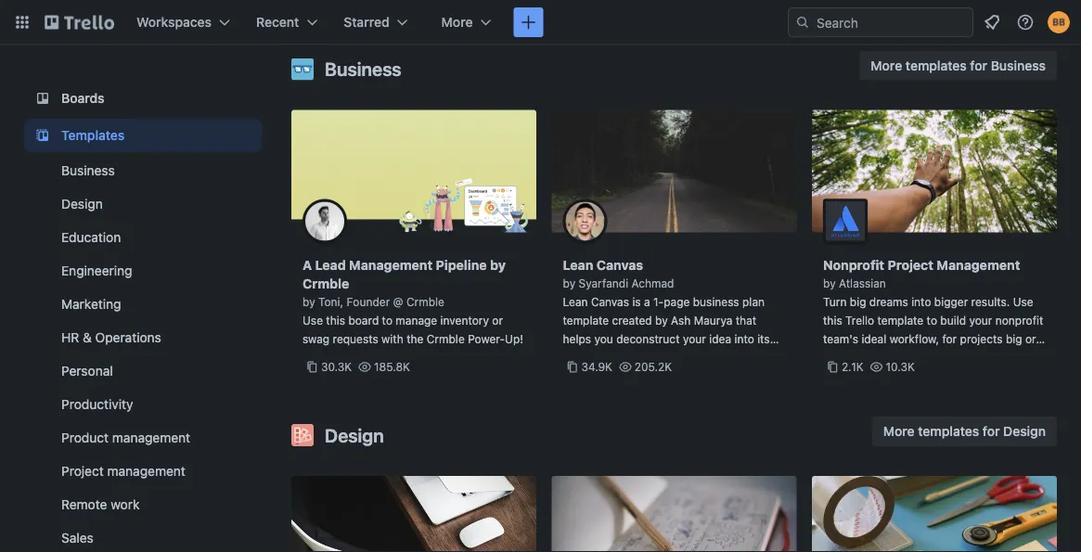 Task type: describe. For each thing, give the bounding box(es) containing it.
more for business
[[871, 58, 902, 73]]

switch to… image
[[13, 13, 32, 32]]

pipeline
[[436, 257, 487, 272]]

ideal
[[862, 333, 887, 346]]

1 lean from the top
[[563, 257, 593, 272]]

or inside nonprofit project management by atlassian turn big dreams into bigger results. use this trello template to build your nonprofit team's ideal workflow, for projects big or small.
[[1025, 333, 1036, 346]]

design inside the more templates for design button
[[1003, 424, 1046, 439]]

power-
[[468, 333, 505, 346]]

0 notifications image
[[981, 11, 1003, 33]]

or inside a lead management pipeline by crmble by toni, founder @ crmble use this board to manage inventory or swag requests with the crmble power-up!
[[492, 314, 503, 327]]

more templates for business
[[871, 58, 1046, 73]]

a
[[303, 257, 312, 272]]

atlassian
[[839, 277, 886, 290]]

design icon image
[[291, 424, 314, 446]]

maurya
[[694, 314, 733, 327]]

1 horizontal spatial big
[[1006, 333, 1022, 346]]

boards
[[61, 90, 104, 106]]

board image
[[32, 87, 54, 110]]

project management
[[61, 464, 185, 479]]

hr
[[61, 330, 79, 345]]

trello
[[846, 314, 874, 327]]

lean canvas by syarfandi achmad lean canvas is a 1-page business plan template created by ash maurya that helps you deconstruct your idea into its key assumptions.
[[563, 257, 770, 364]]

0 vertical spatial canvas
[[597, 257, 643, 272]]

bob builder (bobbuilder40) image
[[1048, 11, 1070, 33]]

productivity
[[61, 397, 133, 412]]

business link
[[24, 156, 262, 186]]

by left syarfandi
[[563, 277, 576, 290]]

education
[[61, 230, 121, 245]]

templates
[[61, 128, 125, 143]]

page
[[664, 296, 690, 309]]

2 vertical spatial crmble
[[427, 333, 465, 346]]

starred button
[[333, 7, 419, 37]]

for inside nonprofit project management by atlassian turn big dreams into bigger results. use this trello template to build your nonprofit team's ideal workflow, for projects big or small.
[[942, 333, 957, 346]]

founder
[[347, 296, 390, 309]]

hr & operations link
[[24, 323, 262, 353]]

for for design
[[983, 424, 1000, 439]]

business inside button
[[991, 58, 1046, 73]]

by down 1-
[[655, 314, 668, 327]]

toni,
[[318, 296, 343, 309]]

starred
[[344, 14, 390, 30]]

use for a lead management pipeline by crmble
[[303, 314, 323, 327]]

nonprofit
[[823, 257, 884, 272]]

by right pipeline
[[490, 257, 506, 272]]

build
[[940, 314, 966, 327]]

more for design
[[883, 424, 915, 439]]

more inside more popup button
[[441, 14, 473, 30]]

search image
[[795, 15, 810, 30]]

1 horizontal spatial business
[[325, 58, 402, 80]]

to inside a lead management pipeline by crmble by toni, founder @ crmble use this board to manage inventory or swag requests with the crmble power-up!
[[382, 314, 393, 327]]

sales
[[61, 530, 94, 546]]

key
[[563, 351, 581, 364]]

management for lead
[[349, 257, 433, 272]]

dreams
[[869, 296, 908, 309]]

design inside design link
[[61, 196, 103, 212]]

by inside nonprofit project management by atlassian turn big dreams into bigger results. use this trello template to build your nonprofit team's ideal workflow, for projects big or small.
[[823, 277, 836, 290]]

your inside nonprofit project management by atlassian turn big dreams into bigger results. use this trello template to build your nonprofit team's ideal workflow, for projects big or small.
[[969, 314, 993, 327]]

created
[[612, 314, 652, 327]]

a lead management pipeline by crmble by toni, founder @ crmble use this board to manage inventory or swag requests with the crmble power-up!
[[303, 257, 523, 346]]

for for business
[[970, 58, 988, 73]]

project management link
[[24, 457, 262, 486]]

nonprofit project management by atlassian turn big dreams into bigger results. use this trello template to build your nonprofit team's ideal workflow, for projects big or small.
[[823, 257, 1044, 364]]

inventory
[[440, 314, 489, 327]]

syarfandi achmad image
[[563, 199, 607, 244]]

templates for business
[[906, 58, 967, 73]]

turn
[[823, 296, 847, 309]]

results.
[[971, 296, 1010, 309]]

product
[[61, 430, 109, 445]]

template inside lean canvas by syarfandi achmad lean canvas is a 1-page business plan template created by ash maurya that helps you deconstruct your idea into its key assumptions.
[[563, 314, 609, 327]]

boards link
[[24, 82, 262, 115]]

0 horizontal spatial business
[[61, 163, 115, 178]]

&
[[83, 330, 92, 345]]

more templates for design button
[[872, 417, 1057, 446]]

achmad
[[632, 277, 674, 290]]

1 vertical spatial canvas
[[591, 296, 629, 309]]

work
[[111, 497, 140, 512]]

business icon image
[[291, 58, 314, 80]]

@
[[393, 296, 403, 309]]

2 lean from the top
[[563, 296, 588, 309]]

10.3k
[[886, 361, 915, 374]]

create board or workspace image
[[519, 13, 538, 32]]

team's
[[823, 333, 859, 346]]

185.8k
[[374, 361, 410, 374]]

workspaces
[[136, 14, 212, 30]]

operations
[[95, 330, 161, 345]]

205.2k
[[635, 361, 672, 374]]

its
[[757, 333, 770, 346]]

1 vertical spatial crmble
[[406, 296, 445, 309]]

30.3k
[[321, 361, 352, 374]]

sales link
[[24, 523, 262, 552]]



Task type: locate. For each thing, give the bounding box(es) containing it.
lean
[[563, 257, 593, 272], [563, 296, 588, 309]]

management for product management
[[112, 430, 190, 445]]

0 vertical spatial use
[[1013, 296, 1034, 309]]

personal link
[[24, 356, 262, 386]]

1 vertical spatial for
[[942, 333, 957, 346]]

use for nonprofit project management
[[1013, 296, 1034, 309]]

2 vertical spatial more
[[883, 424, 915, 439]]

1 horizontal spatial design
[[325, 424, 384, 446]]

0 horizontal spatial this
[[326, 314, 345, 327]]

small.
[[823, 351, 854, 364]]

2 this from the left
[[823, 314, 842, 327]]

use up swag
[[303, 314, 323, 327]]

design
[[61, 196, 103, 212], [1003, 424, 1046, 439], [325, 424, 384, 446]]

recent
[[256, 14, 299, 30]]

1 horizontal spatial or
[[1025, 333, 1036, 346]]

open information menu image
[[1016, 13, 1035, 32]]

product management link
[[24, 423, 262, 453]]

1 vertical spatial templates
[[918, 424, 979, 439]]

atlassian image
[[823, 199, 868, 244]]

use inside nonprofit project management by atlassian turn big dreams into bigger results. use this trello template to build your nonprofit team's ideal workflow, for projects big or small.
[[1013, 296, 1034, 309]]

by left toni,
[[303, 296, 315, 309]]

recent button
[[245, 7, 329, 37]]

syarfandi
[[579, 277, 628, 290]]

for inside more templates for business button
[[970, 58, 988, 73]]

remote work
[[61, 497, 140, 512]]

business
[[693, 296, 739, 309]]

0 horizontal spatial template
[[563, 314, 609, 327]]

swag
[[303, 333, 330, 346]]

management
[[349, 257, 433, 272], [937, 257, 1020, 272]]

that
[[736, 314, 757, 327]]

into down that
[[735, 333, 754, 346]]

0 horizontal spatial project
[[61, 464, 104, 479]]

1 horizontal spatial project
[[888, 257, 934, 272]]

your up projects at the right bottom of the page
[[969, 314, 993, 327]]

workspaces button
[[125, 7, 241, 37]]

a
[[644, 296, 650, 309]]

plan
[[742, 296, 765, 309]]

crmble down lead
[[303, 276, 349, 291]]

into left bigger
[[912, 296, 931, 309]]

1 management from the left
[[349, 257, 433, 272]]

1 horizontal spatial to
[[927, 314, 937, 327]]

to inside nonprofit project management by atlassian turn big dreams into bigger results. use this trello template to build your nonprofit team's ideal workflow, for projects big or small.
[[927, 314, 937, 327]]

lead
[[315, 257, 346, 272]]

1 horizontal spatial this
[[823, 314, 842, 327]]

project
[[888, 257, 934, 272], [61, 464, 104, 479]]

0 vertical spatial lean
[[563, 257, 593, 272]]

template down dreams
[[878, 314, 924, 327]]

Search field
[[810, 8, 973, 36]]

0 horizontal spatial use
[[303, 314, 323, 327]]

manage
[[396, 314, 437, 327]]

1 horizontal spatial into
[[912, 296, 931, 309]]

business down templates
[[61, 163, 115, 178]]

this down turn
[[823, 314, 842, 327]]

lean down syarfandi
[[563, 296, 588, 309]]

you
[[594, 333, 613, 346]]

big down the nonprofit
[[1006, 333, 1022, 346]]

management inside a lead management pipeline by crmble by toni, founder @ crmble use this board to manage inventory or swag requests with the crmble power-up!
[[349, 257, 433, 272]]

hr & operations
[[61, 330, 161, 345]]

deconstruct
[[616, 333, 680, 346]]

this inside a lead management pipeline by crmble by toni, founder @ crmble use this board to manage inventory or swag requests with the crmble power-up!
[[326, 314, 345, 327]]

template up helps
[[563, 314, 609, 327]]

0 vertical spatial into
[[912, 296, 931, 309]]

1 vertical spatial into
[[735, 333, 754, 346]]

management inside nonprofit project management by atlassian turn big dreams into bigger results. use this trello template to build your nonprofit team's ideal workflow, for projects big or small.
[[937, 257, 1020, 272]]

or down the nonprofit
[[1025, 333, 1036, 346]]

nonprofit
[[996, 314, 1044, 327]]

1 template from the left
[[563, 314, 609, 327]]

board
[[348, 314, 379, 327]]

management down product management link
[[107, 464, 185, 479]]

to left the build
[[927, 314, 937, 327]]

more down 10.3k
[[883, 424, 915, 439]]

project up remote
[[61, 464, 104, 479]]

business
[[991, 58, 1046, 73], [325, 58, 402, 80], [61, 163, 115, 178]]

this for turn
[[823, 314, 842, 327]]

for inside the more templates for design button
[[983, 424, 1000, 439]]

this inside nonprofit project management by atlassian turn big dreams into bigger results. use this trello template to build your nonprofit team's ideal workflow, for projects big or small.
[[823, 314, 842, 327]]

0 horizontal spatial your
[[683, 333, 706, 346]]

1 this from the left
[[326, 314, 345, 327]]

0 vertical spatial your
[[969, 314, 993, 327]]

your down ash
[[683, 333, 706, 346]]

canvas down syarfandi
[[591, 296, 629, 309]]

0 horizontal spatial to
[[382, 314, 393, 327]]

business down open information menu image
[[991, 58, 1046, 73]]

engineering link
[[24, 256, 262, 286]]

1 vertical spatial your
[[683, 333, 706, 346]]

your inside lean canvas by syarfandi achmad lean canvas is a 1-page business plan template created by ash maurya that helps you deconstruct your idea into its key assumptions.
[[683, 333, 706, 346]]

requests
[[333, 333, 378, 346]]

more left create board or workspace image
[[441, 14, 473, 30]]

template board image
[[32, 124, 54, 147]]

this for crmble
[[326, 314, 345, 327]]

more button
[[430, 7, 503, 37]]

assumptions.
[[584, 351, 654, 364]]

by up turn
[[823, 277, 836, 290]]

0 vertical spatial or
[[492, 314, 503, 327]]

template
[[563, 314, 609, 327], [878, 314, 924, 327]]

1 horizontal spatial your
[[969, 314, 993, 327]]

canvas
[[597, 257, 643, 272], [591, 296, 629, 309]]

2 vertical spatial for
[[983, 424, 1000, 439]]

is
[[632, 296, 641, 309]]

2 management from the left
[[937, 257, 1020, 272]]

1 horizontal spatial template
[[878, 314, 924, 327]]

1 vertical spatial lean
[[563, 296, 588, 309]]

34.9k
[[581, 361, 613, 374]]

1 vertical spatial big
[[1006, 333, 1022, 346]]

more down search field
[[871, 58, 902, 73]]

workflow,
[[890, 333, 939, 346]]

0 vertical spatial templates
[[906, 58, 967, 73]]

1 to from the left
[[382, 314, 393, 327]]

projects
[[960, 333, 1003, 346]]

management up @
[[349, 257, 433, 272]]

remote work link
[[24, 490, 262, 520]]

more inside button
[[883, 424, 915, 439]]

crmble up manage
[[406, 296, 445, 309]]

1 horizontal spatial management
[[937, 257, 1020, 272]]

templates for design
[[918, 424, 979, 439]]

0 horizontal spatial big
[[850, 296, 866, 309]]

1 horizontal spatial use
[[1013, 296, 1034, 309]]

up!
[[505, 333, 523, 346]]

for down the 0 notifications icon
[[970, 58, 988, 73]]

management up results.
[[937, 257, 1020, 272]]

into inside nonprofit project management by atlassian turn big dreams into bigger results. use this trello template to build your nonprofit team's ideal workflow, for projects big or small.
[[912, 296, 931, 309]]

2 template from the left
[[878, 314, 924, 327]]

by
[[490, 257, 506, 272], [563, 277, 576, 290], [823, 277, 836, 290], [303, 296, 315, 309], [655, 314, 668, 327]]

management for project
[[937, 257, 1020, 272]]

with
[[382, 333, 403, 346]]

more templates for business button
[[860, 51, 1057, 80]]

idea
[[709, 333, 731, 346]]

lean up syarfandi
[[563, 257, 593, 272]]

design link
[[24, 189, 262, 219]]

0 vertical spatial crmble
[[303, 276, 349, 291]]

back to home image
[[45, 7, 114, 37]]

project up dreams
[[888, 257, 934, 272]]

more
[[441, 14, 473, 30], [871, 58, 902, 73], [883, 424, 915, 439]]

management down the 'productivity' link
[[112, 430, 190, 445]]

or up power-
[[492, 314, 503, 327]]

the
[[407, 333, 424, 346]]

this down toni,
[[326, 314, 345, 327]]

templates link
[[24, 119, 262, 152]]

into inside lean canvas by syarfandi achmad lean canvas is a 1-page business plan template created by ash maurya that helps you deconstruct your idea into its key assumptions.
[[735, 333, 754, 346]]

use
[[1013, 296, 1034, 309], [303, 314, 323, 327]]

ash
[[671, 314, 691, 327]]

remote
[[61, 497, 107, 512]]

2 horizontal spatial design
[[1003, 424, 1046, 439]]

marketing link
[[24, 290, 262, 319]]

bigger
[[934, 296, 968, 309]]

2.1k
[[842, 361, 864, 374]]

0 horizontal spatial or
[[492, 314, 503, 327]]

management
[[112, 430, 190, 445], [107, 464, 185, 479]]

1 vertical spatial project
[[61, 464, 104, 479]]

business down "starred"
[[325, 58, 402, 80]]

use up the nonprofit
[[1013, 296, 1034, 309]]

crmble
[[303, 276, 349, 291], [406, 296, 445, 309], [427, 333, 465, 346]]

toni, founder @ crmble image
[[303, 199, 347, 244]]

engineering
[[61, 263, 132, 278]]

for
[[970, 58, 988, 73], [942, 333, 957, 346], [983, 424, 1000, 439]]

or
[[492, 314, 503, 327], [1025, 333, 1036, 346]]

project inside nonprofit project management by atlassian turn big dreams into bigger results. use this trello template to build your nonprofit team's ideal workflow, for projects big or small.
[[888, 257, 934, 272]]

crmble down inventory
[[427, 333, 465, 346]]

template inside nonprofit project management by atlassian turn big dreams into bigger results. use this trello template to build your nonprofit team's ideal workflow, for projects big or small.
[[878, 314, 924, 327]]

to
[[382, 314, 393, 327], [927, 314, 937, 327]]

product management
[[61, 430, 190, 445]]

education link
[[24, 223, 262, 252]]

templates inside button
[[906, 58, 967, 73]]

more templates for design
[[883, 424, 1046, 439]]

for down the build
[[942, 333, 957, 346]]

1 vertical spatial or
[[1025, 333, 1036, 346]]

2 horizontal spatial business
[[991, 58, 1046, 73]]

helps
[[563, 333, 591, 346]]

0 horizontal spatial design
[[61, 196, 103, 212]]

management for project management
[[107, 464, 185, 479]]

templates inside button
[[918, 424, 979, 439]]

productivity link
[[24, 390, 262, 419]]

templates
[[906, 58, 967, 73], [918, 424, 979, 439]]

more inside more templates for business button
[[871, 58, 902, 73]]

primary element
[[0, 0, 1081, 45]]

2 to from the left
[[927, 314, 937, 327]]

0 vertical spatial more
[[441, 14, 473, 30]]

into
[[912, 296, 931, 309], [735, 333, 754, 346]]

your
[[969, 314, 993, 327], [683, 333, 706, 346]]

canvas up syarfandi
[[597, 257, 643, 272]]

0 vertical spatial management
[[112, 430, 190, 445]]

for down projects at the right bottom of the page
[[983, 424, 1000, 439]]

big up trello
[[850, 296, 866, 309]]

1 vertical spatial more
[[871, 58, 902, 73]]

1 vertical spatial management
[[107, 464, 185, 479]]

1-
[[653, 296, 664, 309]]

0 horizontal spatial management
[[349, 257, 433, 272]]

0 vertical spatial project
[[888, 257, 934, 272]]

1 vertical spatial use
[[303, 314, 323, 327]]

marketing
[[61, 297, 121, 312]]

0 horizontal spatial into
[[735, 333, 754, 346]]

personal
[[61, 363, 113, 379]]

0 vertical spatial for
[[970, 58, 988, 73]]

0 vertical spatial big
[[850, 296, 866, 309]]

to up with
[[382, 314, 393, 327]]

use inside a lead management pipeline by crmble by toni, founder @ crmble use this board to manage inventory or swag requests with the crmble power-up!
[[303, 314, 323, 327]]



Task type: vqa. For each thing, say whether or not it's contained in the screenshot.
Workspaces dropdown button
yes



